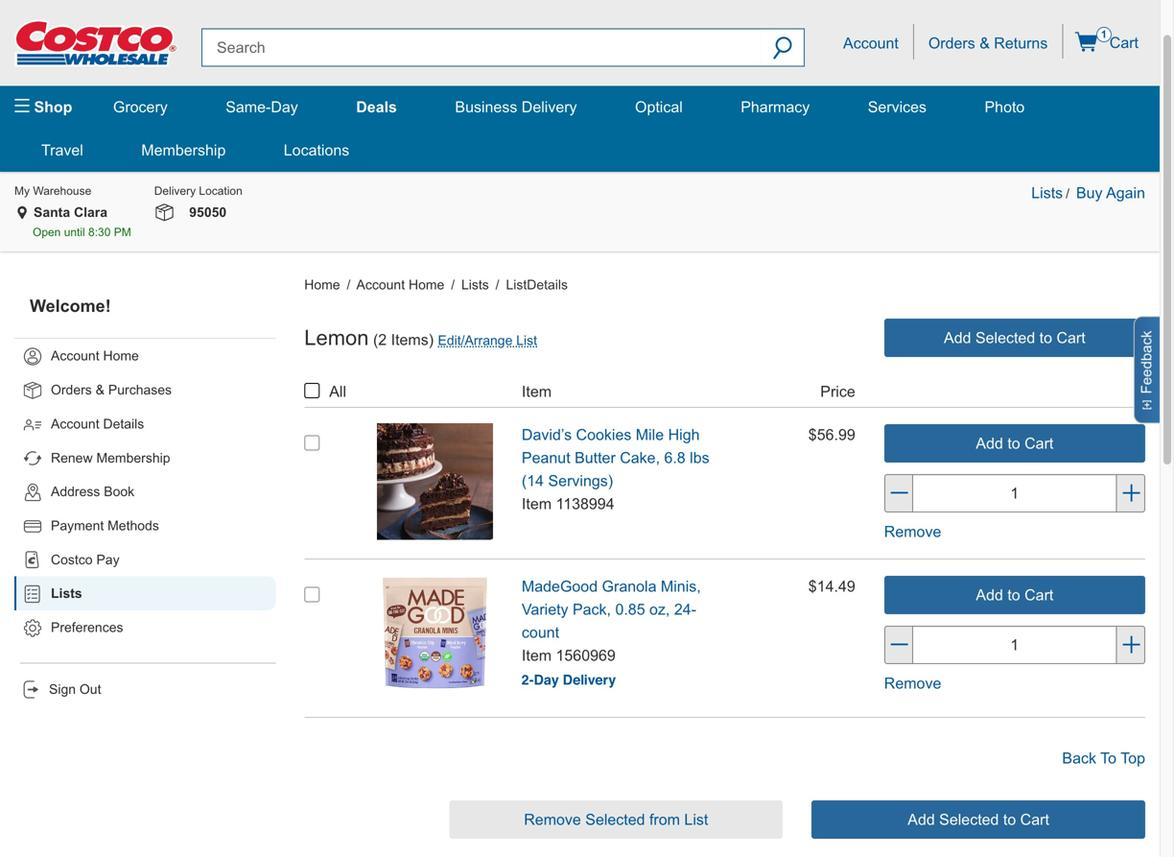 Task type: vqa. For each thing, say whether or not it's contained in the screenshot.
Patient Address Navigation tab list
no



Task type: describe. For each thing, give the bounding box(es) containing it.
account details
[[51, 416, 144, 431]]

address
[[51, 484, 100, 499]]

membership link
[[132, 141, 235, 159]]

lemon
[[304, 326, 369, 350]]

methods
[[108, 518, 159, 533]]

services link
[[859, 98, 937, 116]]

sign
[[49, 682, 76, 697]]

top
[[1121, 750, 1146, 767]]

grocery link
[[104, 98, 177, 116]]

santa
[[34, 205, 70, 220]]

locations
[[284, 141, 350, 159]]

locations link
[[274, 141, 359, 159]]

feedback
[[1139, 331, 1155, 394]]

1 horizontal spatial lists
[[462, 278, 489, 292]]

item 1560969
[[522, 647, 616, 664]]

shop link
[[14, 86, 82, 129]]

business delivery
[[455, 98, 577, 116]]

delivery location
[[154, 184, 243, 197]]

services
[[868, 98, 927, 116]]

same-day
[[226, 98, 298, 116]]

account button
[[829, 24, 914, 59]]

renew membership link
[[22, 448, 170, 469]]

1 horizontal spatial home
[[304, 278, 340, 292]]

orders & purchases link
[[22, 380, 172, 401]]

lbs
[[690, 449, 710, 467]]

clara
[[74, 205, 108, 220]]

payment methods link
[[22, 516, 159, 537]]

my warehouse
[[14, 184, 91, 197]]

edit/arrange list link
[[438, 333, 537, 348]]

costco
[[51, 552, 93, 567]]

search image
[[773, 37, 793, 63]]

0 vertical spatial account home link
[[357, 278, 445, 292]]

optical
[[635, 98, 683, 116]]

all
[[329, 383, 346, 400]]

day
[[271, 98, 298, 116]]

cart
[[1106, 34, 1139, 51]]

business
[[455, 98, 518, 116]]

count
[[522, 624, 560, 641]]

orders for orders & returns
[[929, 34, 976, 52]]

pharmacy link
[[732, 98, 820, 116]]

Search text field
[[202, 28, 762, 67]]

madegood granola minis, variety pack, 0.85 oz, 24- count item 1560969
[[522, 578, 701, 664]]

item 1138994
[[522, 495, 615, 513]]

buy again
[[1077, 184, 1146, 202]]

back to top link
[[1063, 750, 1146, 767]]

again
[[1107, 184, 1146, 202]]

david's cookies mile high peanut butter cake, 6.8 lbs (14 servings) link
[[522, 426, 710, 490]]

quantity telephone field for $56.99
[[914, 474, 1117, 513]]

home link
[[304, 278, 340, 292]]

feedback link
[[1134, 316, 1168, 424]]

Search text field
[[202, 28, 762, 67]]

2 vertical spatial lists link
[[22, 584, 82, 605]]

butter
[[575, 449, 616, 467]]

$14.49
[[809, 578, 856, 595]]

servings)
[[548, 472, 613, 490]]

payment
[[51, 518, 104, 533]]

payment methods
[[51, 518, 159, 533]]

listdetails
[[506, 278, 568, 292]]

granola
[[602, 578, 657, 595]]

account up renew
[[51, 416, 99, 431]]

open
[[33, 226, 61, 239]]

buy again link
[[1077, 184, 1146, 202]]

back
[[1063, 750, 1097, 767]]

delivery inside main element
[[522, 98, 577, 116]]

price
[[821, 383, 856, 400]]

lemon (2 items) edit/arrange list
[[304, 326, 537, 350]]

variety
[[522, 601, 569, 618]]

6.8
[[665, 449, 686, 467]]

account up (2
[[357, 278, 405, 292]]

95050
[[189, 205, 227, 220]]

until
[[64, 226, 85, 239]]

peanut
[[522, 449, 571, 467]]

book
[[104, 484, 135, 499]]

2-day delivery image
[[522, 675, 616, 688]]

out
[[80, 682, 101, 697]]

item
[[522, 383, 552, 400]]

0 horizontal spatial lists
[[51, 586, 82, 601]]

costco pay link
[[22, 550, 120, 571]]

buy
[[1077, 184, 1103, 202]]

high
[[669, 426, 700, 444]]

my
[[14, 184, 30, 197]]

sign out
[[49, 682, 101, 697]]

sign out link
[[20, 662, 276, 700]]

(14
[[522, 472, 544, 490]]

warehouse
[[33, 184, 91, 197]]

edit/arrange
[[438, 333, 513, 348]]

$56.99
[[809, 426, 856, 444]]

1 vertical spatial membership
[[96, 450, 170, 465]]

list
[[517, 333, 537, 348]]

to
[[1101, 750, 1117, 767]]



Task type: locate. For each thing, give the bounding box(es) containing it.
welcome!
[[30, 296, 111, 316]]

account home
[[357, 278, 445, 292], [51, 349, 139, 363]]

1 vertical spatial remove link
[[885, 675, 942, 692]]

optical link
[[626, 98, 693, 116]]

lists up edit/arrange
[[462, 278, 489, 292]]

madegood granola minis, variety pack, 0.85 oz, 24- count link
[[522, 578, 701, 641]]

orders & returns
[[929, 34, 1048, 52]]

remove for $14.49
[[885, 675, 942, 692]]

account
[[844, 34, 899, 52], [357, 278, 405, 292], [51, 349, 99, 363], [51, 416, 99, 431]]

1 vertical spatial delivery
[[154, 184, 196, 197]]

orders left returns
[[929, 34, 976, 52]]

1 remove from the top
[[885, 523, 942, 541]]

cake,
[[620, 449, 660, 467]]

quantity telephone field for $14.49
[[914, 626, 1117, 664]]

orders for orders & purchases
[[51, 383, 92, 397]]

0 horizontal spatial home
[[103, 349, 139, 363]]

1 vertical spatial &
[[96, 383, 105, 397]]

lists left buy
[[1032, 184, 1064, 202]]

& left returns
[[980, 34, 990, 52]]

remove link for $56.99
[[885, 523, 942, 541]]

pack,
[[573, 601, 611, 618]]

david's
[[522, 426, 572, 444]]

travel
[[41, 141, 83, 159]]

2 horizontal spatial lists link
[[1032, 184, 1064, 202]]

0 vertical spatial remove link
[[885, 523, 942, 541]]

santa clara button
[[30, 203, 108, 222]]

details
[[103, 416, 144, 431]]

mile
[[636, 426, 664, 444]]

preferences link
[[22, 617, 123, 639]]

2 remove from the top
[[885, 675, 942, 692]]

1 vertical spatial remove
[[885, 675, 942, 692]]

home
[[304, 278, 340, 292], [409, 278, 445, 292], [103, 349, 139, 363]]

madegood
[[522, 578, 598, 595]]

2 remove link from the top
[[885, 675, 942, 692]]

1 horizontal spatial orders
[[929, 34, 976, 52]]

2 vertical spatial lists
[[51, 586, 82, 601]]

location
[[199, 184, 243, 197]]

0 horizontal spatial account home
[[51, 349, 139, 363]]

orders & purchases
[[51, 383, 172, 397]]

1 horizontal spatial &
[[980, 34, 990, 52]]

0 horizontal spatial account home link
[[22, 346, 139, 367]]

lists link
[[1032, 184, 1064, 202], [462, 278, 489, 292], [22, 584, 82, 605]]

same-
[[226, 98, 271, 116]]

1 horizontal spatial lists link
[[462, 278, 489, 292]]

back to top
[[1063, 750, 1146, 767]]

remove
[[885, 523, 942, 541], [885, 675, 942, 692]]

1 vertical spatial account home
[[51, 349, 139, 363]]

1 vertical spatial orders
[[51, 383, 92, 397]]

0 vertical spatial account home
[[357, 278, 445, 292]]

account up orders & purchases link
[[51, 349, 99, 363]]

grocery
[[113, 98, 168, 116]]

david's cookies mile high peanut butter cake, 6.8 lbs (14 servings) item 1138994
[[522, 426, 710, 513]]

0.85
[[616, 601, 646, 618]]

0 horizontal spatial orders
[[51, 383, 92, 397]]

account home link
[[357, 278, 445, 292], [22, 346, 139, 367]]

0 vertical spatial membership
[[141, 141, 226, 159]]

photo link
[[976, 98, 1035, 116]]

Quantity telephone field
[[914, 474, 1117, 513], [914, 626, 1117, 664]]

pay
[[96, 552, 120, 567]]

membership inside main element
[[141, 141, 226, 159]]

costco pay
[[51, 552, 120, 567]]

0 horizontal spatial delivery
[[154, 184, 196, 197]]

pm
[[114, 226, 131, 239]]

delivery right business
[[522, 98, 577, 116]]

1 quantity telephone field from the top
[[914, 474, 1117, 513]]

lists link up edit/arrange
[[462, 278, 489, 292]]

(2
[[373, 331, 387, 349]]

home up orders & purchases
[[103, 349, 139, 363]]

costco us homepage image
[[14, 20, 178, 67]]

lists link down costco pay link
[[22, 584, 82, 605]]

delivery up 95050 button
[[154, 184, 196, 197]]

photo
[[985, 98, 1025, 116]]

preferences
[[51, 620, 123, 635]]

0 vertical spatial quantity telephone field
[[914, 474, 1117, 513]]

deals
[[356, 98, 397, 116]]

& for purchases
[[96, 383, 105, 397]]

deals link
[[347, 98, 407, 116]]

& up account details
[[96, 383, 105, 397]]

0 vertical spatial &
[[980, 34, 990, 52]]

main element
[[14, 86, 1146, 172]]

account home link up orders & purchases link
[[22, 346, 139, 367]]

0 vertical spatial orders
[[929, 34, 976, 52]]

1 vertical spatial lists link
[[462, 278, 489, 292]]

0 vertical spatial lists
[[1032, 184, 1064, 202]]

2 horizontal spatial home
[[409, 278, 445, 292]]

8:30
[[88, 226, 111, 239]]

0 vertical spatial remove
[[885, 523, 942, 541]]

signout image
[[20, 679, 41, 700]]

1 vertical spatial quantity telephone field
[[914, 626, 1117, 664]]

orders up account details link
[[51, 383, 92, 397]]

1 horizontal spatial delivery
[[522, 98, 577, 116]]

0 horizontal spatial &
[[96, 383, 105, 397]]

santa clara open until 8:30 pm
[[33, 205, 131, 239]]

lists link left buy
[[1032, 184, 1064, 202]]

account up services at the right top of page
[[844, 34, 899, 52]]

lists down costco pay link
[[51, 586, 82, 601]]

membership up delivery location
[[141, 141, 226, 159]]

remove link
[[885, 523, 942, 541], [885, 675, 942, 692]]

2 quantity telephone field from the top
[[914, 626, 1117, 664]]

renew
[[51, 450, 93, 465]]

0 vertical spatial delivery
[[522, 98, 577, 116]]

1 vertical spatial account home link
[[22, 346, 139, 367]]

1 horizontal spatial account home
[[357, 278, 445, 292]]

minis,
[[661, 578, 701, 595]]

1 remove link from the top
[[885, 523, 942, 541]]

membership
[[141, 141, 226, 159], [96, 450, 170, 465]]

&
[[980, 34, 990, 52], [96, 383, 105, 397]]

purchases
[[108, 383, 172, 397]]

account details link
[[22, 414, 144, 435]]

None button
[[885, 319, 1146, 357], [885, 424, 1146, 463], [885, 576, 1146, 614], [450, 801, 783, 839], [812, 801, 1146, 839], [885, 319, 1146, 357], [885, 424, 1146, 463], [885, 576, 1146, 614], [450, 801, 783, 839], [812, 801, 1146, 839]]

returns
[[995, 34, 1048, 52]]

account home link up items)
[[357, 278, 445, 292]]

home up "lemon"
[[304, 278, 340, 292]]

remove for $56.99
[[885, 523, 942, 541]]

1 vertical spatial lists
[[462, 278, 489, 292]]

account home up orders & purchases link
[[51, 349, 139, 363]]

address book link
[[22, 482, 135, 503]]

membership down details
[[96, 450, 170, 465]]

same-day link
[[216, 98, 308, 116]]

0 horizontal spatial lists link
[[22, 584, 82, 605]]

home up lemon (2 items) edit/arrange list
[[409, 278, 445, 292]]

0 vertical spatial lists link
[[1032, 184, 1064, 202]]

1 horizontal spatial account home link
[[357, 278, 445, 292]]

2 horizontal spatial lists
[[1032, 184, 1064, 202]]

items)
[[391, 331, 434, 349]]

address book
[[51, 484, 135, 499]]

renew membership
[[51, 450, 170, 465]]

account inside button
[[844, 34, 899, 52]]

& for returns
[[980, 34, 990, 52]]

remove link for $14.49
[[885, 675, 942, 692]]

orders
[[929, 34, 976, 52], [51, 383, 92, 397]]

account home up items)
[[357, 278, 445, 292]]

business delivery link
[[446, 98, 587, 116]]



